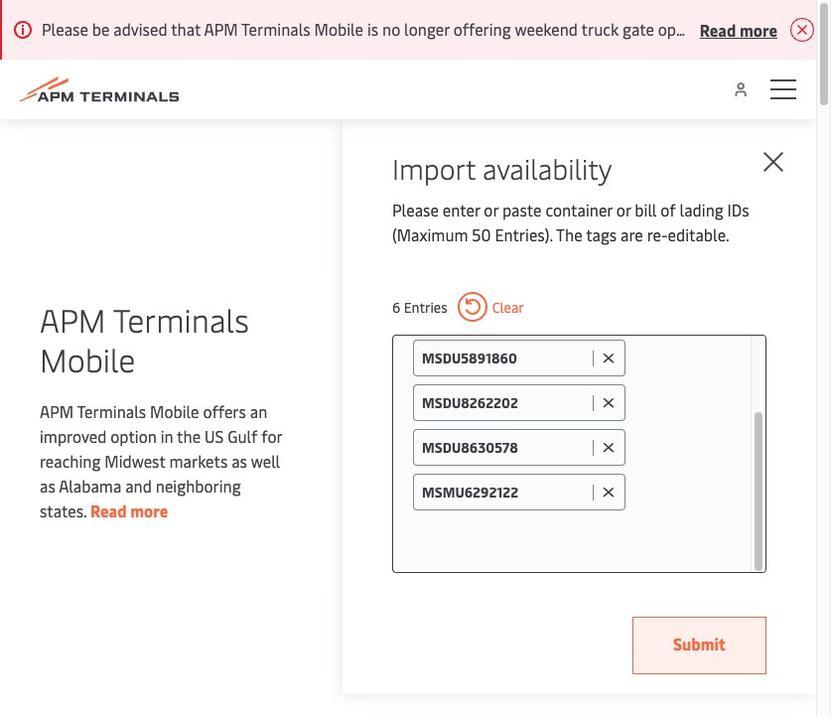 Task type: vqa. For each thing, say whether or not it's contained in the screenshot.
About popup button
no



Task type: describe. For each thing, give the bounding box(es) containing it.
and
[[125, 475, 152, 497]]

6
[[392, 297, 401, 316]]

please be advised that apm terminals mobile is no longer offering weekend truck gate opening. if you are in nee
[[42, 18, 831, 40]]

re-
[[647, 223, 668, 245]]

markets
[[169, 450, 228, 472]]

no
[[382, 18, 401, 40]]

us
[[205, 425, 224, 447]]

alabama
[[59, 475, 121, 497]]

6 entries
[[392, 297, 448, 316]]

submit button
[[633, 617, 767, 674]]

the
[[556, 223, 583, 245]]

1 entered id text field from the top
[[422, 349, 588, 368]]

read more link
[[90, 500, 168, 521]]

0 horizontal spatial as
[[40, 475, 55, 497]]

entries
[[404, 297, 448, 316]]

terminals for apm terminals mobile
[[113, 298, 249, 341]]

gulf
[[228, 425, 258, 447]]

the
[[177, 425, 201, 447]]

bill
[[635, 199, 657, 221]]

option
[[110, 425, 157, 447]]

you
[[737, 18, 763, 40]]

50
[[472, 223, 491, 245]]

apm terminals mobile offers an improved option in the us gulf for reaching midwest markets as well as alabama and neighboring states.
[[40, 400, 282, 521]]

mobile for apm terminals mobile offers an improved option in the us gulf for reaching midwest markets as well as alabama and neighboring states.
[[150, 400, 199, 422]]

read for read more link
[[90, 500, 127, 521]]

availability
[[483, 149, 612, 187]]

apm for apm terminals mobile
[[40, 298, 106, 341]]

mobile for apm terminals mobile
[[40, 338, 135, 380]]

well
[[251, 450, 280, 472]]

clear button
[[458, 292, 524, 322]]

read more for read more link
[[90, 500, 168, 521]]

more for read more link
[[130, 500, 168, 521]]

offering
[[454, 18, 511, 40]]

0 vertical spatial mobile
[[314, 18, 364, 40]]

states.
[[40, 500, 87, 521]]

that
[[171, 18, 201, 40]]

be
[[92, 18, 110, 40]]

0 vertical spatial terminals
[[241, 18, 311, 40]]

read for read more button
[[700, 18, 736, 40]]

import
[[392, 149, 476, 187]]

0 vertical spatial apm
[[204, 18, 238, 40]]

in inside apm terminals mobile offers an improved option in the us gulf for reaching midwest markets as well as alabama and neighboring states.
[[161, 425, 173, 447]]

midwest
[[105, 450, 165, 472]]

gate
[[623, 18, 654, 40]]

apm for apm terminals mobile offers an improved option in the us gulf for reaching midwest markets as well as alabama and neighboring states.
[[40, 400, 74, 422]]

paste
[[502, 199, 542, 221]]

apm terminals mobile
[[40, 298, 249, 380]]

more for read more button
[[740, 18, 778, 40]]

offers
[[203, 400, 246, 422]]



Task type: locate. For each thing, give the bounding box(es) containing it.
terminals for apm terminals mobile offers an improved option in the us gulf for reaching midwest markets as well as alabama and neighboring states.
[[77, 400, 146, 422]]

1 vertical spatial are
[[621, 223, 643, 245]]

or up 50
[[484, 199, 499, 221]]

1 vertical spatial mobile
[[40, 338, 135, 380]]

1 vertical spatial read
[[90, 500, 127, 521]]

read down alabama
[[90, 500, 127, 521]]

0 horizontal spatial or
[[484, 199, 499, 221]]

nee
[[810, 18, 831, 40]]

read more for read more button
[[700, 18, 778, 40]]

1 vertical spatial apm
[[40, 298, 106, 341]]

2 vertical spatial apm
[[40, 400, 74, 422]]

advised
[[113, 18, 167, 40]]

0 horizontal spatial in
[[161, 425, 173, 447]]

mobile up "improved" on the bottom of page
[[40, 338, 135, 380]]

entries).
[[495, 223, 553, 245]]

mobile secondary image
[[0, 461, 313, 717]]

1 horizontal spatial or
[[617, 199, 631, 221]]

read inside button
[[700, 18, 736, 40]]

Entered ID text field
[[422, 349, 588, 368], [422, 393, 588, 412], [422, 438, 588, 457], [422, 483, 588, 502]]

please for please be advised that apm terminals mobile is no longer offering weekend truck gate opening. if you are in nee
[[42, 18, 88, 40]]

in left the nee
[[793, 18, 806, 40]]

2 vertical spatial mobile
[[150, 400, 199, 422]]

1 horizontal spatial in
[[793, 18, 806, 40]]

please enter or paste container or bill of lading ids (maximum 50 entries). the tags are re-editable.
[[392, 199, 750, 245]]

more
[[740, 18, 778, 40], [130, 500, 168, 521]]

mobile inside apm terminals mobile offers an improved option in the us gulf for reaching midwest markets as well as alabama and neighboring states.
[[150, 400, 199, 422]]

apm
[[204, 18, 238, 40], [40, 298, 106, 341], [40, 400, 74, 422]]

truck
[[582, 18, 619, 40]]

neighboring
[[156, 475, 241, 497]]

reaching
[[40, 450, 101, 472]]

1 vertical spatial terminals
[[113, 298, 249, 341]]

read
[[700, 18, 736, 40], [90, 500, 127, 521]]

read more
[[700, 18, 778, 40], [90, 500, 168, 521]]

enter
[[443, 199, 480, 221]]

4 entered id text field from the top
[[422, 483, 588, 502]]

more right if
[[740, 18, 778, 40]]

import availability
[[392, 149, 612, 187]]

0 vertical spatial in
[[793, 18, 806, 40]]

apm inside apm terminals mobile
[[40, 298, 106, 341]]

1 vertical spatial read more
[[90, 500, 168, 521]]

tags
[[586, 223, 617, 245]]

please left be
[[42, 18, 88, 40]]

1 horizontal spatial please
[[392, 199, 439, 221]]

2 entered id text field from the top
[[422, 393, 588, 412]]

an
[[250, 400, 267, 422]]

more down and
[[130, 500, 168, 521]]

clear
[[492, 297, 524, 316]]

Type or paste your IDs here text field
[[413, 518, 731, 554]]

are
[[767, 18, 789, 40], [621, 223, 643, 245]]

2 or from the left
[[617, 199, 631, 221]]

1 horizontal spatial read
[[700, 18, 736, 40]]

0 horizontal spatial please
[[42, 18, 88, 40]]

mobile
[[314, 18, 364, 40], [40, 338, 135, 380], [150, 400, 199, 422]]

0 vertical spatial please
[[42, 18, 88, 40]]

terminals inside apm terminals mobile offers an improved option in the us gulf for reaching midwest markets as well as alabama and neighboring states.
[[77, 400, 146, 422]]

please inside please enter or paste container or bill of lading ids (maximum 50 entries). the tags are re-editable.
[[392, 199, 439, 221]]

mobile up "the"
[[150, 400, 199, 422]]

submit
[[673, 633, 726, 655]]

0 horizontal spatial more
[[130, 500, 168, 521]]

read more down and
[[90, 500, 168, 521]]

of
[[661, 199, 676, 221]]

in
[[793, 18, 806, 40], [161, 425, 173, 447]]

1 horizontal spatial mobile
[[150, 400, 199, 422]]

please for please enter or paste container or bill of lading ids (maximum 50 entries). the tags are re-editable.
[[392, 199, 439, 221]]

0 horizontal spatial mobile
[[40, 338, 135, 380]]

read more button
[[700, 17, 778, 42]]

read left you
[[700, 18, 736, 40]]

mobile inside apm terminals mobile
[[40, 338, 135, 380]]

is
[[367, 18, 379, 40]]

1 horizontal spatial read more
[[700, 18, 778, 40]]

if
[[723, 18, 733, 40]]

are left the re-
[[621, 223, 643, 245]]

weekend
[[515, 18, 578, 40]]

0 horizontal spatial read more
[[90, 500, 168, 521]]

opening.
[[658, 18, 719, 40]]

editable.
[[668, 223, 730, 245]]

2 vertical spatial terminals
[[77, 400, 146, 422]]

ids
[[728, 199, 750, 221]]

lading
[[680, 199, 724, 221]]

as up states.
[[40, 475, 55, 497]]

close alert image
[[790, 18, 814, 42]]

are left close alert icon
[[767, 18, 789, 40]]

are inside please enter or paste container or bill of lading ids (maximum 50 entries). the tags are re-editable.
[[621, 223, 643, 245]]

apm inside apm terminals mobile offers an improved option in the us gulf for reaching midwest markets as well as alabama and neighboring states.
[[40, 400, 74, 422]]

terminals inside apm terminals mobile
[[113, 298, 249, 341]]

1 vertical spatial in
[[161, 425, 173, 447]]

0 vertical spatial read more
[[700, 18, 778, 40]]

1 vertical spatial as
[[40, 475, 55, 497]]

0 horizontal spatial are
[[621, 223, 643, 245]]

1 or from the left
[[484, 199, 499, 221]]

1 horizontal spatial as
[[232, 450, 247, 472]]

in left "the"
[[161, 425, 173, 447]]

as down gulf
[[232, 450, 247, 472]]

3 entered id text field from the top
[[422, 438, 588, 457]]

1 vertical spatial please
[[392, 199, 439, 221]]

0 horizontal spatial read
[[90, 500, 127, 521]]

0 vertical spatial are
[[767, 18, 789, 40]]

container
[[546, 199, 613, 221]]

or left bill
[[617, 199, 631, 221]]

(maximum
[[392, 223, 468, 245]]

0 vertical spatial more
[[740, 18, 778, 40]]

0 vertical spatial read
[[700, 18, 736, 40]]

terminals
[[241, 18, 311, 40], [113, 298, 249, 341], [77, 400, 146, 422]]

1 horizontal spatial more
[[740, 18, 778, 40]]

or
[[484, 199, 499, 221], [617, 199, 631, 221]]

as
[[232, 450, 247, 472], [40, 475, 55, 497]]

please
[[42, 18, 88, 40], [392, 199, 439, 221]]

for
[[262, 425, 282, 447]]

read more left close alert icon
[[700, 18, 778, 40]]

please up (maximum
[[392, 199, 439, 221]]

improved
[[40, 425, 107, 447]]

more inside button
[[740, 18, 778, 40]]

0 vertical spatial as
[[232, 450, 247, 472]]

longer
[[404, 18, 450, 40]]

1 horizontal spatial are
[[767, 18, 789, 40]]

2 horizontal spatial mobile
[[314, 18, 364, 40]]

1 vertical spatial more
[[130, 500, 168, 521]]

mobile left is
[[314, 18, 364, 40]]



